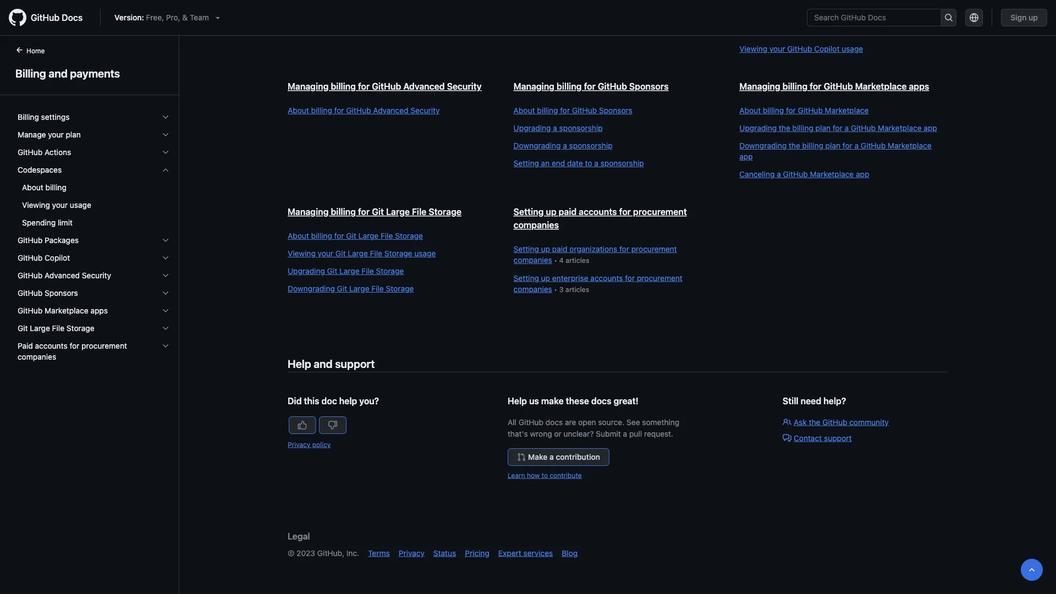 Task type: locate. For each thing, give the bounding box(es) containing it.
home
[[26, 47, 45, 54]]

app inside downgrading the billing plan for a github marketplace app
[[740, 152, 753, 161]]

procurement inside setting up paid organizations for procurement companies
[[632, 245, 677, 254]]

did this doc help you? option group
[[288, 417, 440, 434]]

copilot down packages
[[45, 253, 70, 263]]

articles for paid
[[566, 257, 590, 264]]

billing for managing billing for github marketplace apps
[[783, 81, 808, 92]]

file up about billing for git large file storage link
[[412, 207, 427, 217]]

1 horizontal spatial apps
[[910, 81, 930, 92]]

sponsors for about billing for github sponsors
[[599, 106, 633, 115]]

triangle down image
[[213, 13, 222, 22]]

sponsorship down downgrading a sponsorship 'link'
[[601, 159, 644, 168]]

your up organization
[[777, 16, 793, 25]]

about
[[288, 106, 309, 115], [514, 106, 535, 115], [740, 106, 761, 115], [22, 183, 43, 192], [288, 231, 309, 241]]

make a contribution link
[[508, 449, 610, 466]]

downgrading up an
[[514, 141, 561, 150]]

1 vertical spatial accounts
[[591, 274, 623, 283]]

apps
[[910, 81, 930, 92], [91, 306, 108, 315]]

setting for setting an end date to a sponsorship
[[514, 159, 539, 168]]

setting an end date to a sponsorship link
[[514, 158, 718, 169]]

1 vertical spatial app
[[740, 152, 753, 161]]

managing
[[740, 16, 775, 25], [288, 81, 329, 92], [514, 81, 555, 92], [740, 81, 781, 92], [288, 207, 329, 217]]

manage
[[18, 130, 46, 139]]

sc 9kayk9 0 image inside github actions dropdown button
[[161, 148, 170, 157]]

up inside setting up paid organizations for procurement companies
[[541, 245, 550, 254]]

1 vertical spatial privacy
[[399, 549, 425, 558]]

accounts down git large file storage
[[35, 342, 68, 351]]

file down about billing for git large file storage link
[[370, 249, 383, 258]]

tooltip
[[1022, 559, 1044, 581]]

downgrading for managing billing for github sponsors
[[514, 141, 561, 150]]

sponsorship inside 'link'
[[570, 141, 613, 150]]

up for setting up paid accounts for procurement companies
[[546, 207, 557, 217]]

upgrading the billing plan for a github marketplace app link
[[740, 123, 944, 134]]

viewing for viewing your usage
[[22, 201, 50, 210]]

0 horizontal spatial and
[[49, 67, 68, 80]]

advanced for managing billing for github advanced security
[[404, 81, 445, 92]]

1 vertical spatial security
[[411, 106, 440, 115]]

1 • from the top
[[554, 257, 558, 264]]

1 vertical spatial viewing
[[22, 201, 50, 210]]

paid inside setting up paid accounts for procurement companies
[[559, 207, 577, 217]]

1 horizontal spatial upgrading
[[514, 124, 551, 133]]

privacy
[[288, 441, 311, 449], [399, 549, 425, 558]]

companies inside setting up paid accounts for procurement companies
[[514, 220, 559, 230]]

2 vertical spatial advanced
[[45, 271, 80, 280]]

doc
[[322, 396, 337, 407]]

0 vertical spatial accounts
[[579, 207, 617, 217]]

support
[[335, 357, 375, 370], [825, 434, 852, 443]]

git up paid
[[18, 324, 28, 333]]

pro,
[[166, 13, 180, 22]]

support up help
[[335, 357, 375, 370]]

the inside downgrading the billing plan for a github marketplace app
[[789, 141, 801, 150]]

this
[[304, 396, 320, 407]]

github inside the all github docs are open source. see something that's wrong or unclear? submit a pull request.
[[519, 418, 544, 427]]

your up limit at the left
[[52, 201, 68, 210]]

about billing for github sponsors
[[514, 106, 633, 115]]

github up "github marketplace apps"
[[18, 289, 43, 298]]

downgrading for managing billing for github marketplace apps
[[740, 141, 787, 150]]

sponsorship for downgrading a sponsorship
[[570, 141, 613, 150]]

1 horizontal spatial privacy
[[399, 549, 425, 558]]

usage inside billing and payments element
[[70, 201, 91, 210]]

4 sc 9kayk9 0 image from the top
[[161, 289, 170, 298]]

1 vertical spatial usage
[[70, 201, 91, 210]]

advanced up about billing for github advanced security 'link'
[[404, 81, 445, 92]]

search image
[[945, 13, 954, 22]]

github down managing your github copilot subscription for your organization
[[788, 44, 813, 53]]

0 horizontal spatial app
[[740, 152, 753, 161]]

sc 9kayk9 0 image inside github copilot dropdown button
[[161, 254, 170, 263]]

help and support
[[288, 357, 375, 370]]

billing up manage
[[18, 113, 39, 122]]

companies inside setting up enterprise accounts for procurement companies
[[514, 285, 553, 294]]

paid inside setting up paid organizations for procurement companies
[[553, 245, 568, 254]]

sponsors inside dropdown button
[[45, 289, 78, 298]]

4 setting from the top
[[514, 274, 539, 283]]

github down github copilot
[[18, 271, 43, 280]]

support down ask the github community link
[[825, 434, 852, 443]]

sc 9kayk9 0 image inside github advanced security dropdown button
[[161, 271, 170, 280]]

2 horizontal spatial upgrading
[[740, 124, 777, 133]]

2 horizontal spatial security
[[447, 81, 482, 92]]

upgrading a sponsorship
[[514, 124, 603, 133]]

billing
[[331, 81, 356, 92], [557, 81, 582, 92], [783, 81, 808, 92], [311, 106, 332, 115], [537, 106, 558, 115], [763, 106, 784, 115], [793, 124, 814, 133], [803, 141, 824, 150], [45, 183, 67, 192], [331, 207, 356, 217], [311, 231, 332, 241]]

terms
[[368, 549, 390, 558]]

pricing link
[[465, 549, 490, 558]]

github inside managing your github copilot subscription for your organization
[[795, 16, 820, 25]]

billing inside billing and payments link
[[15, 67, 46, 80]]

0 vertical spatial copilot
[[822, 16, 847, 25]]

paid for accounts
[[559, 207, 577, 217]]

to right the how
[[542, 472, 548, 479]]

sc 9kayk9 0 image for github packages
[[161, 236, 170, 245]]

and
[[49, 67, 68, 80], [314, 357, 333, 370]]

billing and payments link
[[13, 65, 166, 81]]

sc 9kayk9 0 image
[[161, 130, 170, 139], [161, 166, 170, 174], [161, 254, 170, 263], [161, 289, 170, 298], [161, 342, 170, 351]]

codespaces element
[[9, 161, 179, 232], [9, 179, 179, 232]]

billing for billing and payments
[[15, 67, 46, 80]]

privacy right terms link
[[399, 549, 425, 558]]

0 vertical spatial •
[[554, 257, 558, 264]]

make a contribution
[[528, 453, 601, 462]]

github inside 'link'
[[346, 106, 371, 115]]

for right organizations
[[620, 245, 630, 254]]

2 vertical spatial sponsorship
[[601, 159, 644, 168]]

your down organization
[[770, 44, 786, 53]]

canceling a github marketplace app link
[[740, 169, 944, 180]]

0 horizontal spatial viewing
[[22, 201, 50, 210]]

large up paid
[[30, 324, 50, 333]]

plan down upgrading the billing plan for a github marketplace app
[[826, 141, 841, 150]]

viewing your git large file storage usage
[[288, 249, 436, 258]]

0 horizontal spatial usage
[[70, 201, 91, 210]]

managing billing for git large file storage
[[288, 207, 462, 217]]

github down managing billing for github sponsors link
[[572, 106, 597, 115]]

to right date
[[585, 159, 593, 168]]

file inside upgrading git large file storage link
[[362, 267, 374, 276]]

1 horizontal spatial to
[[585, 159, 593, 168]]

accounts inside setting up enterprise accounts for procurement companies
[[591, 274, 623, 283]]

billing
[[15, 67, 46, 80], [18, 113, 39, 122]]

open
[[579, 418, 597, 427]]

storage inside dropdown button
[[67, 324, 94, 333]]

github sponsors button
[[13, 285, 174, 302]]

6 sc 9kayk9 0 image from the top
[[161, 324, 170, 333]]

plan inside downgrading the billing plan for a github marketplace app
[[826, 141, 841, 150]]

security for managing billing for github advanced security
[[447, 81, 482, 92]]

2 articles from the top
[[566, 285, 590, 293]]

your inside manage your plan dropdown button
[[48, 130, 64, 139]]

2 codespaces element from the top
[[9, 179, 179, 232]]

file down "github marketplace apps"
[[52, 324, 64, 333]]

file down viewing your git large file storage usage at top
[[362, 267, 374, 276]]

viewing
[[740, 44, 768, 53], [22, 201, 50, 210], [288, 249, 316, 258]]

advanced inside 'link'
[[373, 106, 409, 115]]

sponsors up "github marketplace apps"
[[45, 289, 78, 298]]

security inside 'link'
[[411, 106, 440, 115]]

• for paid
[[554, 257, 558, 264]]

how
[[527, 472, 540, 479]]

spending limit
[[22, 218, 73, 227]]

billing and payments
[[15, 67, 120, 80]]

1 vertical spatial advanced
[[373, 106, 409, 115]]

0 horizontal spatial privacy
[[288, 441, 311, 449]]

contact support link
[[783, 434, 852, 443]]

help up did
[[288, 357, 311, 370]]

payments
[[70, 67, 120, 80]]

sc 9kayk9 0 image inside git large file storage dropdown button
[[161, 324, 170, 333]]

storage
[[429, 207, 462, 217], [395, 231, 423, 241], [385, 249, 413, 258], [376, 267, 404, 276], [386, 284, 414, 293], [67, 324, 94, 333]]

sponsors for managing billing for github sponsors
[[630, 81, 669, 92]]

1 vertical spatial and
[[314, 357, 333, 370]]

plan up actions at the left top of page
[[66, 130, 81, 139]]

the for upgrading
[[779, 124, 791, 133]]

companies down paid
[[18, 353, 56, 362]]

billing for about billing for github marketplace
[[763, 106, 784, 115]]

git up viewing your git large file storage usage at top
[[346, 231, 357, 241]]

None search field
[[808, 9, 957, 26]]

companies for setting up enterprise accounts for procurement companies
[[514, 285, 553, 294]]

a left pull
[[623, 429, 628, 438]]

still
[[783, 396, 799, 407]]

0 vertical spatial billing
[[15, 67, 46, 80]]

4 sc 9kayk9 0 image from the top
[[161, 271, 170, 280]]

accounts inside setting up paid accounts for procurement companies
[[579, 207, 617, 217]]

file inside about billing for git large file storage link
[[381, 231, 393, 241]]

about billing for github sponsors link
[[514, 105, 718, 116]]

1 horizontal spatial downgrading
[[514, 141, 561, 150]]

up inside setting up enterprise accounts for procurement companies
[[541, 274, 550, 283]]

sc 9kayk9 0 image inside 'github marketplace apps' dropdown button
[[161, 307, 170, 315]]

a right date
[[595, 159, 599, 168]]

viewing inside billing and payments element
[[22, 201, 50, 210]]

1 vertical spatial apps
[[91, 306, 108, 315]]

sponsorship down about billing for github sponsors
[[560, 124, 603, 133]]

help
[[339, 396, 357, 407]]

up inside sign up link
[[1029, 13, 1039, 22]]

up inside setting up paid accounts for procurement companies
[[546, 207, 557, 217]]

0 vertical spatial app
[[924, 124, 938, 133]]

sc 9kayk9 0 image inside paid accounts for procurement companies dropdown button
[[161, 342, 170, 351]]

setting inside setting up paid organizations for procurement companies
[[514, 245, 539, 254]]

sc 9kayk9 0 image inside billing settings dropdown button
[[161, 113, 170, 122]]

paid up 4
[[553, 245, 568, 254]]

procurement inside setting up paid accounts for procurement companies
[[634, 207, 687, 217]]

1 vertical spatial to
[[542, 472, 548, 479]]

your inside viewing your git large file storage usage link
[[318, 249, 334, 258]]

2 vertical spatial copilot
[[45, 253, 70, 263]]

0 vertical spatial help
[[288, 357, 311, 370]]

and down home link
[[49, 67, 68, 80]]

privacy left 'policy'
[[288, 441, 311, 449]]

2 vertical spatial viewing
[[288, 249, 316, 258]]

a up downgrading a sponsorship
[[553, 124, 558, 133]]

sc 9kayk9 0 image inside manage your plan dropdown button
[[161, 130, 170, 139]]

billing down home link
[[15, 67, 46, 80]]

©
[[288, 549, 295, 558]]

0 vertical spatial to
[[585, 159, 593, 168]]

sc 9kayk9 0 image for github advanced security
[[161, 271, 170, 280]]

an
[[541, 159, 550, 168]]

1 horizontal spatial and
[[314, 357, 333, 370]]

0 vertical spatial sponsors
[[630, 81, 669, 92]]

for down git large file storage
[[70, 342, 79, 351]]

expert
[[499, 549, 522, 558]]

help for help us make these docs great!
[[508, 396, 527, 407]]

for up about billing for github sponsors
[[584, 81, 596, 92]]

0 vertical spatial support
[[335, 357, 375, 370]]

0 vertical spatial and
[[49, 67, 68, 80]]

2 vertical spatial accounts
[[35, 342, 68, 351]]

0 vertical spatial sponsorship
[[560, 124, 603, 133]]

github down about billing for github marketplace "link"
[[851, 124, 876, 133]]

1 articles from the top
[[566, 257, 590, 264]]

setting inside "link"
[[514, 159, 539, 168]]

1 horizontal spatial usage
[[415, 249, 436, 258]]

paid for organizations
[[553, 245, 568, 254]]

advanced down the managing billing for github advanced security 'link'
[[373, 106, 409, 115]]

2 vertical spatial security
[[82, 271, 111, 280]]

paid
[[559, 207, 577, 217], [553, 245, 568, 254]]

downgrading up canceling
[[740, 141, 787, 150]]

git inside upgrading git large file storage link
[[327, 267, 338, 276]]

managing your github copilot subscription for your organization link
[[740, 15, 944, 37]]

0 vertical spatial viewing
[[740, 44, 768, 53]]

articles
[[566, 257, 590, 264], [566, 285, 590, 293]]

git up downgrading git large file storage
[[327, 267, 338, 276]]

a down upgrading the billing plan for a github marketplace app link
[[855, 141, 859, 150]]

security inside dropdown button
[[82, 271, 111, 280]]

viewing up spending
[[22, 201, 50, 210]]

file down upgrading git large file storage link at top left
[[372, 284, 384, 293]]

2 horizontal spatial app
[[924, 124, 938, 133]]

spending limit link
[[13, 214, 174, 232]]

downgrading
[[514, 141, 561, 150], [740, 141, 787, 150], [288, 284, 335, 293]]

a inside the all github docs are open source. see something that's wrong or unclear? submit a pull request.
[[623, 429, 628, 438]]

for down upgrading the billing plan for a github marketplace app link
[[843, 141, 853, 150]]

app for upgrading the billing plan for a github marketplace app
[[924, 124, 938, 133]]

marketplace inside canceling a github marketplace app link
[[811, 170, 854, 179]]

about for managing billing for git large file storage
[[288, 231, 309, 241]]

1 vertical spatial the
[[789, 141, 801, 150]]

managing your github copilot subscription for your personal account element
[[740, 0, 948, 12]]

1 horizontal spatial support
[[825, 434, 852, 443]]

1 sc 9kayk9 0 image from the top
[[161, 130, 170, 139]]

5 sc 9kayk9 0 image from the top
[[161, 307, 170, 315]]

github down spending
[[18, 236, 43, 245]]

3 sc 9kayk9 0 image from the top
[[161, 254, 170, 263]]

the for downgrading
[[789, 141, 801, 150]]

procurement inside paid accounts for procurement companies
[[82, 342, 127, 351]]

1 horizontal spatial app
[[857, 170, 870, 179]]

billing inside "link"
[[763, 106, 784, 115]]

docs
[[592, 396, 612, 407], [546, 418, 563, 427]]

help us make these docs great!
[[508, 396, 639, 407]]

github sponsors
[[18, 289, 78, 298]]

for inside paid accounts for procurement companies
[[70, 342, 79, 351]]

viewing for viewing your git large file storage usage
[[288, 249, 316, 258]]

1 vertical spatial docs
[[546, 418, 563, 427]]

github copilot
[[18, 253, 70, 263]]

github packages
[[18, 236, 79, 245]]

privacy policy link
[[288, 441, 331, 449]]

0 horizontal spatial help
[[288, 357, 311, 370]]

0 vertical spatial advanced
[[404, 81, 445, 92]]

1 vertical spatial support
[[825, 434, 852, 443]]

upgrading
[[514, 124, 551, 133], [740, 124, 777, 133], [288, 267, 325, 276]]

0 vertical spatial privacy
[[288, 441, 311, 449]]

3 sc 9kayk9 0 image from the top
[[161, 236, 170, 245]]

manage your plan button
[[13, 126, 174, 144]]

1 vertical spatial sponsors
[[599, 106, 633, 115]]

blog link
[[562, 549, 578, 558]]

2 vertical spatial the
[[809, 418, 821, 427]]

file up viewing your git large file storage usage link at left top
[[381, 231, 393, 241]]

upgrading up downgrading a sponsorship
[[514, 124, 551, 133]]

help left "us"
[[508, 396, 527, 407]]

1 codespaces element from the top
[[9, 161, 179, 232]]

github up 'wrong'
[[519, 418, 544, 427]]

accounts for paid
[[579, 207, 617, 217]]

marketplace
[[856, 81, 907, 92], [826, 106, 869, 115], [878, 124, 922, 133], [888, 141, 932, 150], [811, 170, 854, 179], [45, 306, 88, 315]]

5 sc 9kayk9 0 image from the top
[[161, 342, 170, 351]]

1 horizontal spatial viewing
[[288, 249, 316, 258]]

billing inside 'link'
[[311, 106, 332, 115]]

3
[[560, 285, 564, 293]]

expert services
[[499, 549, 553, 558]]

2 setting from the top
[[514, 207, 544, 217]]

your inside viewing your github copilot usage link
[[770, 44, 786, 53]]

github advanced security button
[[13, 267, 174, 285]]

sc 9kayk9 0 image for manage your plan
[[161, 130, 170, 139]]

0 vertical spatial security
[[447, 81, 482, 92]]

advanced up github sponsors
[[45, 271, 80, 280]]

managing for managing billing for git large file storage
[[288, 207, 329, 217]]

a right canceling
[[777, 170, 782, 179]]

for inside downgrading the billing plan for a github marketplace app
[[843, 141, 853, 150]]

1 vertical spatial sponsorship
[[570, 141, 613, 150]]

downgrading inside downgrading the billing plan for a github marketplace app
[[740, 141, 787, 150]]

1 vertical spatial billing
[[18, 113, 39, 122]]

copilot down managing your github copilot subscription for your personal account element
[[822, 16, 847, 25]]

github down managing billing for github advanced security
[[346, 106, 371, 115]]

accounts for enterprise
[[591, 274, 623, 283]]

billing inside billing settings dropdown button
[[18, 113, 39, 122]]

viewing your github copilot usage link
[[740, 43, 944, 54]]

sc 9kayk9 0 image inside github sponsors dropdown button
[[161, 289, 170, 298]]

0 vertical spatial apps
[[910, 81, 930, 92]]

billing for about billing
[[45, 183, 67, 192]]

and up the doc
[[314, 357, 333, 370]]

docs up or
[[546, 418, 563, 427]]

codespaces element containing about billing
[[9, 179, 179, 232]]

companies left 3
[[514, 285, 553, 294]]

• for enterprise
[[554, 285, 558, 293]]

0 vertical spatial paid
[[559, 207, 577, 217]]

the
[[779, 124, 791, 133], [789, 141, 801, 150], [809, 418, 821, 427]]

0 horizontal spatial docs
[[546, 418, 563, 427]]

1 sc 9kayk9 0 image from the top
[[161, 113, 170, 122]]

security for about billing for github advanced security
[[411, 106, 440, 115]]

file inside viewing your git large file storage usage link
[[370, 249, 383, 258]]

your up upgrading git large file storage at top left
[[318, 249, 334, 258]]

sponsorship up setting an end date to a sponsorship
[[570, 141, 613, 150]]

sc 9kayk9 0 image inside github packages dropdown button
[[161, 236, 170, 245]]

companies up • 4 articles on the top of page
[[514, 220, 559, 230]]

large
[[386, 207, 410, 217], [359, 231, 379, 241], [348, 249, 368, 258], [340, 267, 360, 276], [350, 284, 370, 293], [30, 324, 50, 333]]

2 horizontal spatial downgrading
[[740, 141, 787, 150]]

plan inside upgrading the billing plan for a github marketplace app link
[[816, 124, 831, 133]]

to inside "link"
[[585, 159, 593, 168]]

for down managing billing for github advanced security
[[334, 106, 344, 115]]

setting
[[514, 159, 539, 168], [514, 207, 544, 217], [514, 245, 539, 254], [514, 274, 539, 283]]

viewing down organization
[[740, 44, 768, 53]]

setting inside setting up enterprise accounts for procurement companies
[[514, 274, 539, 283]]

advanced
[[404, 81, 445, 92], [373, 106, 409, 115], [45, 271, 80, 280]]

github up upgrading the billing plan for a github marketplace app
[[799, 106, 823, 115]]

billing settings
[[18, 113, 70, 122]]

0 vertical spatial the
[[779, 124, 791, 133]]

copilot inside managing your github copilot subscription for your organization
[[822, 16, 847, 25]]

legal
[[288, 531, 310, 542]]

for right subscription
[[895, 16, 905, 25]]

your inside viewing your usage link
[[52, 201, 68, 210]]

sc 9kayk9 0 image for github sponsors
[[161, 289, 170, 298]]

git down upgrading git large file storage at top left
[[337, 284, 347, 293]]

sc 9kayk9 0 image inside codespaces dropdown button
[[161, 166, 170, 174]]

your down settings
[[48, 130, 64, 139]]

0 horizontal spatial security
[[82, 271, 111, 280]]

procurement for setting up paid accounts for procurement companies
[[634, 207, 687, 217]]

setting an end date to a sponsorship
[[514, 159, 644, 168]]

file
[[412, 207, 427, 217], [381, 231, 393, 241], [370, 249, 383, 258], [362, 267, 374, 276], [372, 284, 384, 293], [52, 324, 64, 333]]

git up upgrading git large file storage at top left
[[336, 249, 346, 258]]

billing for about billing for github advanced security
[[311, 106, 332, 115]]

setting inside setting up paid accounts for procurement companies
[[514, 207, 544, 217]]

github down github packages
[[18, 253, 43, 263]]

for up 'upgrading a sponsorship'
[[561, 106, 570, 115]]

viewing up upgrading git large file storage at top left
[[288, 249, 316, 258]]

your for managing your github copilot subscription for your organization
[[777, 16, 793, 25]]

plan down about billing for github marketplace "link"
[[816, 124, 831, 133]]

for up viewing your git large file storage usage at top
[[334, 231, 344, 241]]

1 horizontal spatial help
[[508, 396, 527, 407]]

0 horizontal spatial upgrading
[[288, 267, 325, 276]]

1 vertical spatial help
[[508, 396, 527, 407]]

1 vertical spatial copilot
[[815, 44, 840, 53]]

settings
[[41, 113, 70, 122]]

managing for managing your github copilot subscription for your organization
[[740, 16, 775, 25]]

for down setting up paid organizations for procurement companies at top
[[625, 274, 635, 283]]

1 vertical spatial articles
[[566, 285, 590, 293]]

limit
[[58, 218, 73, 227]]

1 vertical spatial •
[[554, 285, 558, 293]]

procurement for setting up enterprise accounts for procurement companies
[[637, 274, 683, 283]]

• left 4
[[554, 257, 558, 264]]

2 sc 9kayk9 0 image from the top
[[161, 166, 170, 174]]

marketplace inside about billing for github marketplace "link"
[[826, 106, 869, 115]]

the right ask on the bottom
[[809, 418, 821, 427]]

2 horizontal spatial usage
[[842, 44, 864, 53]]

about for managing billing for github marketplace apps
[[740, 106, 761, 115]]

1 horizontal spatial security
[[411, 106, 440, 115]]

sponsorship for upgrading a sponsorship
[[560, 124, 603, 133]]

usage
[[842, 44, 864, 53], [70, 201, 91, 210], [415, 249, 436, 258]]

managing for managing billing for github marketplace apps
[[740, 81, 781, 92]]

for inside setting up paid accounts for procurement companies
[[620, 207, 631, 217]]

docs up source.
[[592, 396, 612, 407]]

articles down enterprise
[[566, 285, 590, 293]]

all github docs are open source. see something that's wrong or unclear? submit a pull request.
[[508, 418, 680, 438]]

managing for managing billing for github sponsors
[[514, 81, 555, 92]]

0 vertical spatial docs
[[592, 396, 612, 407]]

accounts down setting up paid organizations for procurement companies at top
[[591, 274, 623, 283]]

usage down about billing link
[[70, 201, 91, 210]]

companies inside setting up paid organizations for procurement companies
[[514, 256, 553, 265]]

accounts up organizations
[[579, 207, 617, 217]]

for up the about billing for git large file storage
[[358, 207, 370, 217]]

1 setting from the top
[[514, 159, 539, 168]]

2 horizontal spatial viewing
[[740, 44, 768, 53]]

end
[[552, 159, 566, 168]]

2 vertical spatial sponsors
[[45, 289, 78, 298]]

0 vertical spatial articles
[[566, 257, 590, 264]]

the down about billing for github marketplace
[[779, 124, 791, 133]]

downgrading a sponsorship link
[[514, 140, 718, 151]]

3 setting from the top
[[514, 245, 539, 254]]

2 sc 9kayk9 0 image from the top
[[161, 148, 170, 157]]

companies for setting up paid organizations for procurement companies
[[514, 256, 553, 265]]

about inside "link"
[[740, 106, 761, 115]]

status
[[434, 549, 457, 558]]

viewing your usage link
[[13, 197, 174, 214]]

usage down about billing for git large file storage link
[[415, 249, 436, 258]]

2 • from the top
[[554, 285, 558, 293]]

downgrading inside 'link'
[[514, 141, 561, 150]]

upgrading up downgrading git large file storage
[[288, 267, 325, 276]]

for down the setting an end date to a sponsorship "link"
[[620, 207, 631, 217]]

procurement inside setting up enterprise accounts for procurement companies
[[637, 274, 683, 283]]

1 vertical spatial paid
[[553, 245, 568, 254]]

sc 9kayk9 0 image
[[161, 113, 170, 122], [161, 148, 170, 157], [161, 236, 170, 245], [161, 271, 170, 280], [161, 307, 170, 315], [161, 324, 170, 333]]

0 horizontal spatial apps
[[91, 306, 108, 315]]



Task type: vqa. For each thing, say whether or not it's contained in the screenshot.


Task type: describe. For each thing, give the bounding box(es) containing it.
viewing for viewing your github copilot usage
[[740, 44, 768, 53]]

select language: current language is english image
[[971, 13, 979, 22]]

Search GitHub Docs search field
[[808, 9, 941, 26]]

setting up paid accounts for procurement companies link
[[514, 207, 687, 230]]

setting up paid accounts for procurement companies
[[514, 207, 687, 230]]

github left docs
[[31, 12, 60, 23]]

marketplace inside downgrading the billing plan for a github marketplace app
[[888, 141, 932, 150]]

advanced inside dropdown button
[[45, 271, 80, 280]]

upgrading git large file storage
[[288, 267, 404, 276]]

billing for billing settings
[[18, 113, 39, 122]]

about billing for github marketplace
[[740, 106, 869, 115]]

managing your github copilot subscription for your organization
[[740, 16, 923, 36]]

did this doc help you?
[[288, 396, 379, 407]]

setting up paid organizations for procurement companies
[[514, 245, 677, 265]]

setting for setting up enterprise accounts for procurement companies
[[514, 274, 539, 283]]

paid accounts for procurement companies
[[18, 342, 127, 362]]

github,
[[318, 549, 345, 558]]

copilot for subscription
[[822, 16, 847, 25]]

sc 9kayk9 0 image for github actions
[[161, 148, 170, 157]]

privacy for privacy policy
[[288, 441, 311, 449]]

large up about billing for git large file storage link
[[386, 207, 410, 217]]

your for viewing your github copilot usage
[[770, 44, 786, 53]]

your for viewing your usage
[[52, 201, 68, 210]]

privacy for privacy
[[399, 549, 425, 558]]

github actions button
[[13, 144, 174, 161]]

docs
[[62, 12, 83, 23]]

managing for managing billing for github advanced security
[[288, 81, 329, 92]]

expert services link
[[499, 549, 553, 558]]

scroll to top image
[[1028, 566, 1037, 575]]

sign up
[[1011, 13, 1039, 22]]

for inside setting up enterprise accounts for procurement companies
[[625, 274, 635, 283]]

docs inside the all github docs are open source. see something that's wrong or unclear? submit a pull request.
[[546, 418, 563, 427]]

a right make
[[550, 453, 554, 462]]

are
[[565, 418, 577, 427]]

billing for managing billing for git large file storage
[[331, 207, 356, 217]]

for inside setting up paid organizations for procurement companies
[[620, 245, 630, 254]]

upgrading git large file storage link
[[288, 266, 492, 277]]

github inside downgrading the billing plan for a github marketplace app
[[861, 141, 886, 150]]

advanced for about billing for github advanced security
[[373, 106, 409, 115]]

billing for managing billing for github sponsors
[[557, 81, 582, 92]]

home link
[[11, 46, 62, 57]]

and for help
[[314, 357, 333, 370]]

your for viewing your git large file storage usage
[[318, 249, 334, 258]]

about billing
[[22, 183, 67, 192]]

2 vertical spatial app
[[857, 170, 870, 179]]

upgrading a sponsorship link
[[514, 123, 718, 134]]

and for billing
[[49, 67, 68, 80]]

codespaces button
[[13, 161, 174, 179]]

github up about billing for github marketplace "link"
[[824, 81, 854, 92]]

up for setting up enterprise accounts for procurement companies
[[541, 274, 550, 283]]

github marketplace apps
[[18, 306, 108, 315]]

plan inside manage your plan dropdown button
[[66, 130, 81, 139]]

github marketplace apps button
[[13, 302, 174, 320]]

git inside git large file storage dropdown button
[[18, 324, 28, 333]]

marketplace inside upgrading the billing plan for a github marketplace app link
[[878, 124, 922, 133]]

file inside git large file storage dropdown button
[[52, 324, 64, 333]]

github packages button
[[13, 232, 174, 249]]

companies for setting up paid accounts for procurement companies
[[514, 220, 559, 230]]

github up about billing for github advanced security 'link'
[[372, 81, 401, 92]]

billing and payments element
[[0, 45, 179, 593]]

sc 9kayk9 0 image for git large file storage
[[161, 324, 170, 333]]

setting for setting up paid accounts for procurement companies
[[514, 207, 544, 217]]

ask the github community
[[794, 418, 889, 427]]

canceling
[[740, 170, 775, 179]]

version:
[[115, 13, 144, 22]]

request.
[[645, 429, 674, 438]]

contact
[[794, 434, 823, 443]]

packages
[[45, 236, 79, 245]]

github actions
[[18, 148, 71, 157]]

about inside billing and payments element
[[22, 183, 43, 192]]

date
[[568, 159, 583, 168]]

marketplace inside 'github marketplace apps' dropdown button
[[45, 306, 88, 315]]

managing billing for github advanced security
[[288, 81, 482, 92]]

a inside 'link'
[[563, 141, 567, 150]]

downgrading git large file storage link
[[288, 283, 492, 294]]

large inside dropdown button
[[30, 324, 50, 333]]

articles for enterprise
[[566, 285, 590, 293]]

downgrading git large file storage
[[288, 284, 414, 293]]

file inside downgrading git large file storage link
[[372, 284, 384, 293]]

privacy link
[[399, 549, 425, 558]]

copilot inside dropdown button
[[45, 253, 70, 263]]

billing for about billing for github sponsors
[[537, 106, 558, 115]]

help?
[[824, 396, 847, 407]]

the for ask
[[809, 418, 821, 427]]

upgrading for managing billing for github sponsors
[[514, 124, 551, 133]]

your for manage your plan
[[48, 130, 64, 139]]

community
[[850, 418, 889, 427]]

2 vertical spatial usage
[[415, 249, 436, 258]]

large down upgrading git large file storage at top left
[[350, 284, 370, 293]]

github right canceling
[[784, 170, 809, 179]]

github inside dropdown button
[[18, 306, 43, 315]]

github copilot button
[[13, 249, 174, 267]]

your left search image
[[907, 16, 923, 25]]

help for help and support
[[288, 357, 311, 370]]

sc 9kayk9 0 image for billing settings
[[161, 113, 170, 122]]

git large file storage button
[[13, 320, 174, 337]]

0 horizontal spatial downgrading
[[288, 284, 335, 293]]

sponsorship inside "link"
[[601, 159, 644, 168]]

sc 9kayk9 0 image for github marketplace apps
[[161, 307, 170, 315]]

something
[[643, 418, 680, 427]]

for up about billing for github marketplace
[[810, 81, 822, 92]]

organizations
[[570, 245, 618, 254]]

free,
[[146, 13, 164, 22]]

a inside downgrading the billing plan for a github marketplace app
[[855, 141, 859, 150]]

about billing link
[[13, 179, 174, 197]]

learn how to contribute
[[508, 472, 582, 479]]

plan for downgrading
[[826, 141, 841, 150]]

that's
[[508, 429, 528, 438]]

upgrading for managing billing for github marketplace apps
[[740, 124, 777, 133]]

large down the about billing for git large file storage
[[348, 249, 368, 258]]

team
[[190, 13, 209, 22]]

git inside viewing your git large file storage usage link
[[336, 249, 346, 258]]

about for managing billing for github sponsors
[[514, 106, 535, 115]]

for down about billing for github marketplace "link"
[[833, 124, 843, 133]]

for inside managing your github copilot subscription for your organization
[[895, 16, 905, 25]]

paid accounts for procurement companies button
[[13, 337, 174, 366]]

about inside 'link'
[[288, 106, 309, 115]]

viewing your github copilot usage
[[740, 44, 864, 53]]

github docs
[[31, 12, 83, 23]]

pricing
[[465, 549, 490, 558]]

billing inside downgrading the billing plan for a github marketplace app
[[803, 141, 824, 150]]

privacy policy
[[288, 441, 331, 449]]

companies inside paid accounts for procurement companies
[[18, 353, 56, 362]]

codespaces element containing codespaces
[[9, 161, 179, 232]]

submit
[[596, 429, 621, 438]]

setting for setting up paid organizations for procurement companies
[[514, 245, 539, 254]]

upgrading the billing plan for a github marketplace app
[[740, 124, 938, 133]]

for up about billing for github advanced security in the left of the page
[[358, 81, 370, 92]]

make
[[528, 453, 548, 462]]

downgrading the billing plan for a github marketplace app link
[[740, 140, 944, 162]]

sc 9kayk9 0 image for github copilot
[[161, 254, 170, 263]]

a inside "link"
[[595, 159, 599, 168]]

billing for managing billing for github advanced security
[[331, 81, 356, 92]]

sc 9kayk9 0 image for paid accounts for procurement companies
[[161, 342, 170, 351]]

apps inside dropdown button
[[91, 306, 108, 315]]

canceling a github marketplace app
[[740, 170, 870, 179]]

1 horizontal spatial docs
[[592, 396, 612, 407]]

managing billing for github sponsors
[[514, 81, 669, 92]]

about billing for git large file storage
[[288, 231, 423, 241]]

• 3 articles
[[553, 285, 590, 293]]

managing billing for github sponsors link
[[514, 81, 669, 92]]

spending
[[22, 218, 56, 227]]

for inside "link"
[[787, 106, 796, 115]]

procurement for setting up paid organizations for procurement companies
[[632, 245, 677, 254]]

you?
[[360, 396, 379, 407]]

git up about billing for git large file storage link
[[372, 207, 384, 217]]

large up viewing your git large file storage usage at top
[[359, 231, 379, 241]]

billing for about billing for git large file storage
[[311, 231, 332, 241]]

subscription
[[849, 16, 893, 25]]

up for sign up
[[1029, 13, 1039, 22]]

contribution
[[556, 453, 601, 462]]

• 4 articles
[[553, 257, 590, 264]]

paid
[[18, 342, 33, 351]]

&
[[182, 13, 188, 22]]

contribute
[[550, 472, 582, 479]]

up for setting up paid organizations for procurement companies
[[541, 245, 550, 254]]

github down manage
[[18, 148, 43, 157]]

git inside about billing for git large file storage link
[[346, 231, 357, 241]]

or
[[555, 429, 562, 438]]

a down about billing for github marketplace "link"
[[845, 124, 849, 133]]

4
[[560, 257, 564, 264]]

for inside 'link'
[[334, 106, 344, 115]]

pull
[[630, 429, 643, 438]]

unclear?
[[564, 429, 594, 438]]

© 2023 github, inc.
[[288, 549, 359, 558]]

0 horizontal spatial support
[[335, 357, 375, 370]]

great!
[[614, 396, 639, 407]]

github inside "link"
[[799, 106, 823, 115]]

app for downgrading the billing plan for a github marketplace app
[[740, 152, 753, 161]]

github up "about billing for github sponsors" link
[[598, 81, 628, 92]]

learn how to contribute link
[[508, 472, 582, 479]]

accounts inside paid accounts for procurement companies
[[35, 342, 68, 351]]

0 horizontal spatial to
[[542, 472, 548, 479]]

us
[[530, 396, 539, 407]]

blog
[[562, 549, 578, 558]]

these
[[566, 396, 590, 407]]

learn
[[508, 472, 526, 479]]

managing billing for github marketplace apps
[[740, 81, 930, 92]]

ask the github community link
[[783, 418, 889, 427]]

git large file storage
[[18, 324, 94, 333]]

large up downgrading git large file storage
[[340, 267, 360, 276]]

0 vertical spatial usage
[[842, 44, 864, 53]]

plan for upgrading
[[816, 124, 831, 133]]

github up contact support
[[823, 418, 848, 427]]

billing settings button
[[13, 108, 174, 126]]

git inside downgrading git large file storage link
[[337, 284, 347, 293]]

sc 9kayk9 0 image for codespaces
[[161, 166, 170, 174]]

copilot for usage
[[815, 44, 840, 53]]



